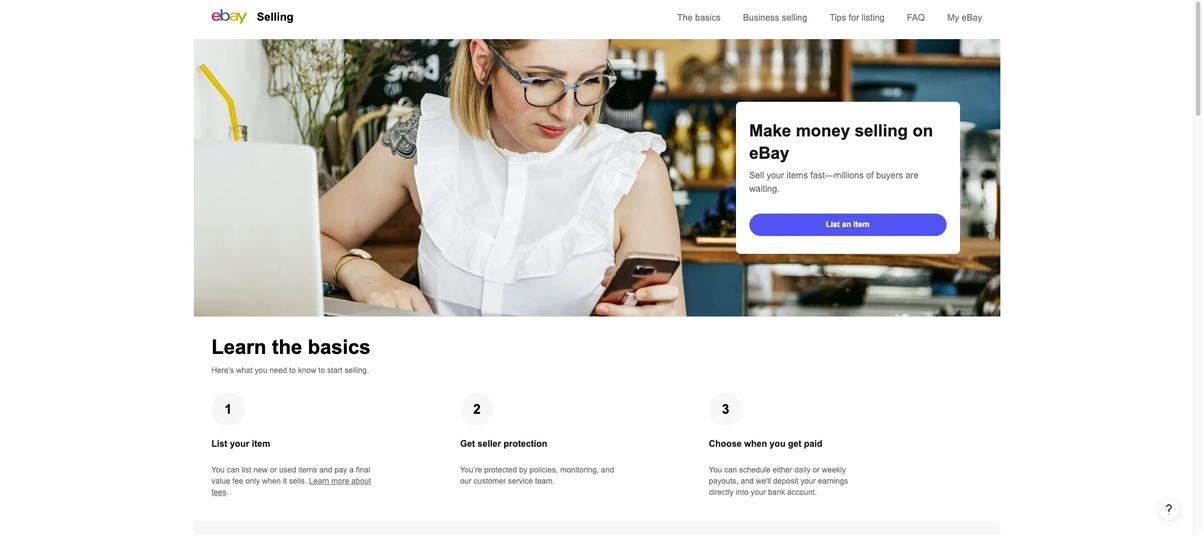 Task type: locate. For each thing, give the bounding box(es) containing it.
selling left on
[[855, 122, 908, 140]]

your up waiting.
[[767, 171, 784, 180]]

tips for listing link
[[830, 13, 885, 22]]

list an item
[[826, 220, 870, 229]]

you up the payouts,
[[709, 466, 722, 475]]

0 horizontal spatial can
[[227, 466, 240, 475]]

you inside you can schedule either daily or weekly payouts, and we'll deposit your earnings directly into your bank account.
[[709, 466, 722, 475]]

ebay down make
[[749, 144, 789, 162]]

my ebay link
[[947, 13, 982, 22]]

2 can from the left
[[724, 466, 737, 475]]

you can list new or used items and pay a final value fee only when it sells.
[[211, 466, 370, 486]]

team.
[[535, 477, 555, 486]]

item for list your item
[[252, 440, 270, 449]]

you
[[211, 466, 225, 475], [709, 466, 722, 475]]

1 vertical spatial selling
[[855, 122, 908, 140]]

choose when you get paid
[[709, 440, 822, 449]]

can up fee
[[227, 466, 240, 475]]

items inside you can list new or used items and pay a final value fee only when it sells.
[[298, 466, 317, 475]]

1 horizontal spatial item
[[853, 220, 870, 229]]

0 vertical spatial basics
[[695, 13, 721, 22]]

a
[[349, 466, 354, 475]]

item right an
[[853, 220, 870, 229]]

0 vertical spatial you
[[255, 366, 267, 375]]

choose
[[709, 440, 742, 449]]

0 horizontal spatial to
[[289, 366, 296, 375]]

you inside you can list new or used items and pay a final value fee only when it sells.
[[211, 466, 225, 475]]

1 vertical spatial item
[[252, 440, 270, 449]]

or right new
[[270, 466, 277, 475]]

help, opens dialogs image
[[1163, 505, 1175, 516]]

1 horizontal spatial when
[[744, 440, 767, 449]]

1 vertical spatial ebay
[[749, 144, 789, 162]]

list inside list an item link
[[826, 220, 840, 229]]

1 vertical spatial basics
[[308, 336, 371, 359]]

item for list an item
[[853, 220, 870, 229]]

start
[[327, 366, 342, 375]]

ebay right my on the top
[[962, 13, 982, 22]]

money
[[796, 122, 850, 140]]

1 vertical spatial items
[[298, 466, 317, 475]]

items inside sell your items fast—millions of buyers are waiting.
[[787, 171, 808, 180]]

learn inside learn more about fees
[[309, 477, 329, 486]]

you for 1
[[211, 466, 225, 475]]

1 horizontal spatial list
[[826, 220, 840, 229]]

2 or from the left
[[813, 466, 820, 475]]

0 horizontal spatial you
[[211, 466, 225, 475]]

0 horizontal spatial or
[[270, 466, 277, 475]]

bank
[[768, 488, 785, 497]]

item
[[853, 220, 870, 229], [252, 440, 270, 449]]

learn up what
[[211, 336, 266, 359]]

learn for the
[[211, 336, 266, 359]]

0 horizontal spatial learn
[[211, 336, 266, 359]]

0 horizontal spatial selling
[[782, 13, 807, 22]]

need
[[270, 366, 287, 375]]

basics right the
[[695, 13, 721, 22]]

about
[[351, 477, 371, 486]]

you up value
[[211, 466, 225, 475]]

and right the monitoring,
[[601, 466, 614, 475]]

0 vertical spatial selling
[[782, 13, 807, 22]]

an
[[842, 220, 851, 229]]

here's what you need to know to start selling.
[[211, 366, 369, 375]]

0 vertical spatial items
[[787, 171, 808, 180]]

you left get
[[770, 440, 786, 449]]

you right what
[[255, 366, 267, 375]]

1 can from the left
[[227, 466, 240, 475]]

1 horizontal spatial ebay
[[962, 13, 982, 22]]

you
[[255, 366, 267, 375], [770, 440, 786, 449]]

2 horizontal spatial and
[[741, 477, 754, 486]]

customer
[[474, 477, 506, 486]]

here's
[[211, 366, 234, 375]]

final
[[356, 466, 370, 475]]

to
[[289, 366, 296, 375], [318, 366, 325, 375]]

0 vertical spatial list
[[826, 220, 840, 229]]

1 vertical spatial you
[[770, 440, 786, 449]]

the
[[272, 336, 302, 359]]

selling inside make money selling on ebay
[[855, 122, 908, 140]]

list left an
[[826, 220, 840, 229]]

more
[[331, 477, 349, 486]]

1 horizontal spatial learn
[[309, 477, 329, 486]]

to right need
[[289, 366, 296, 375]]

0 horizontal spatial ebay
[[749, 144, 789, 162]]

pay
[[335, 466, 347, 475]]

0 horizontal spatial item
[[252, 440, 270, 449]]

by
[[519, 466, 527, 475]]

1 you from the left
[[211, 466, 225, 475]]

and left pay
[[319, 466, 332, 475]]

0 horizontal spatial list
[[211, 440, 227, 449]]

1 horizontal spatial you
[[770, 440, 786, 449]]

1 or from the left
[[270, 466, 277, 475]]

service
[[508, 477, 533, 486]]

when left "it"
[[262, 477, 281, 486]]

items up sells.
[[298, 466, 317, 475]]

payouts,
[[709, 477, 739, 486]]

sell your items fast—millions of buyers are waiting.
[[749, 171, 919, 194]]

the basics link
[[677, 13, 721, 22]]

0 horizontal spatial you
[[255, 366, 267, 375]]

0 horizontal spatial basics
[[308, 336, 371, 359]]

learn for more
[[309, 477, 329, 486]]

can for 1
[[227, 466, 240, 475]]

learn
[[211, 336, 266, 359], [309, 477, 329, 486]]

1 vertical spatial when
[[262, 477, 281, 486]]

and
[[319, 466, 332, 475], [601, 466, 614, 475], [741, 477, 754, 486]]

list an item link
[[749, 214, 946, 236]]

basics up start
[[308, 336, 371, 359]]

account.
[[787, 488, 817, 497]]

your down daily
[[801, 477, 816, 486]]

directly
[[709, 488, 734, 497]]

earnings
[[818, 477, 848, 486]]

are
[[906, 171, 919, 180]]

listing
[[862, 13, 885, 22]]

protected
[[484, 466, 517, 475]]

you're
[[460, 466, 482, 475]]

when
[[744, 440, 767, 449], [262, 477, 281, 486]]

faq link
[[907, 13, 925, 22]]

or right daily
[[813, 466, 820, 475]]

items left fast—millions
[[787, 171, 808, 180]]

selling
[[257, 11, 294, 23]]

ebay
[[962, 13, 982, 22], [749, 144, 789, 162]]

2 to from the left
[[318, 366, 325, 375]]

1 horizontal spatial selling
[[855, 122, 908, 140]]

sells.
[[289, 477, 307, 486]]

1 horizontal spatial basics
[[695, 13, 721, 22]]

0 horizontal spatial and
[[319, 466, 332, 475]]

when up schedule at the right
[[744, 440, 767, 449]]

can inside you can schedule either daily or weekly payouts, and we'll deposit your earnings directly into your bank account.
[[724, 466, 737, 475]]

list
[[826, 220, 840, 229], [211, 440, 227, 449]]

0 horizontal spatial items
[[298, 466, 317, 475]]

basics
[[695, 13, 721, 22], [308, 336, 371, 359]]

your up list
[[230, 440, 249, 449]]

get seller protection
[[460, 440, 547, 449]]

learn left more
[[309, 477, 329, 486]]

0 vertical spatial learn
[[211, 336, 266, 359]]

business
[[743, 13, 779, 22]]

1 to from the left
[[289, 366, 296, 375]]

1 horizontal spatial and
[[601, 466, 614, 475]]

0 horizontal spatial when
[[262, 477, 281, 486]]

you can schedule either daily or weekly payouts, and we'll deposit your earnings directly into your bank account.
[[709, 466, 848, 497]]

1 vertical spatial learn
[[309, 477, 329, 486]]

to left start
[[318, 366, 325, 375]]

0 vertical spatial item
[[853, 220, 870, 229]]

we'll
[[756, 477, 771, 486]]

selling
[[782, 13, 807, 22], [855, 122, 908, 140]]

you for 3
[[709, 466, 722, 475]]

1 horizontal spatial to
[[318, 366, 325, 375]]

your
[[767, 171, 784, 180], [230, 440, 249, 449], [801, 477, 816, 486], [751, 488, 766, 497]]

1 horizontal spatial can
[[724, 466, 737, 475]]

item up new
[[252, 440, 270, 449]]

1 horizontal spatial or
[[813, 466, 820, 475]]

can
[[227, 466, 240, 475], [724, 466, 737, 475]]

and up into
[[741, 477, 754, 486]]

selling right business
[[782, 13, 807, 22]]

1 horizontal spatial you
[[709, 466, 722, 475]]

1 horizontal spatial items
[[787, 171, 808, 180]]

1 vertical spatial list
[[211, 440, 227, 449]]

schedule
[[739, 466, 770, 475]]

can inside you can list new or used items and pay a final value fee only when it sells.
[[227, 466, 240, 475]]

either
[[773, 466, 792, 475]]

list down 1
[[211, 440, 227, 449]]

get
[[460, 440, 475, 449]]

can up the payouts,
[[724, 466, 737, 475]]

for
[[849, 13, 859, 22]]

0 vertical spatial when
[[744, 440, 767, 449]]

items
[[787, 171, 808, 180], [298, 466, 317, 475]]

2 you from the left
[[709, 466, 722, 475]]



Task type: describe. For each thing, give the bounding box(es) containing it.
learn the basics
[[211, 336, 371, 359]]

deposit
[[773, 477, 798, 486]]

our
[[460, 477, 471, 486]]

waiting.
[[749, 184, 780, 194]]

tips
[[830, 13, 846, 22]]

policies,
[[530, 466, 558, 475]]

when inside you can list new or used items and pay a final value fee only when it sells.
[[262, 477, 281, 486]]

weekly
[[822, 466, 846, 475]]

know
[[298, 366, 316, 375]]

on
[[913, 122, 933, 140]]

daily
[[794, 466, 811, 475]]

your inside sell your items fast—millions of buyers are waiting.
[[767, 171, 784, 180]]

and inside you can list new or used items and pay a final value fee only when it sells.
[[319, 466, 332, 475]]

you for need
[[255, 366, 267, 375]]

list
[[242, 466, 251, 475]]

list for list an item
[[826, 220, 840, 229]]

seller
[[478, 440, 501, 449]]

sell
[[749, 171, 764, 180]]

make
[[749, 122, 791, 140]]

and inside the you're protected by policies, monitoring, and our customer service team.
[[601, 466, 614, 475]]

the basics
[[677, 13, 721, 22]]

you for get
[[770, 440, 786, 449]]

or inside you can list new or used items and pay a final value fee only when it sells.
[[270, 466, 277, 475]]

into
[[736, 488, 749, 497]]

what
[[236, 366, 253, 375]]

0 vertical spatial ebay
[[962, 13, 982, 22]]

and inside you can schedule either daily or weekly payouts, and we'll deposit your earnings directly into your bank account.
[[741, 477, 754, 486]]

paid
[[804, 440, 822, 449]]

ebay inside make money selling on ebay
[[749, 144, 789, 162]]

.
[[226, 488, 228, 497]]

value
[[211, 477, 230, 486]]

protection
[[503, 440, 547, 449]]

your down we'll
[[751, 488, 766, 497]]

can for 3
[[724, 466, 737, 475]]

of
[[866, 171, 874, 180]]

learn more about fees
[[211, 477, 371, 497]]

my
[[947, 13, 959, 22]]

the
[[677, 13, 693, 22]]

monitoring,
[[560, 466, 599, 475]]

my ebay
[[947, 13, 982, 22]]

used
[[279, 466, 296, 475]]

tips for listing
[[830, 13, 885, 22]]

make money selling on ebay
[[749, 122, 933, 162]]

2
[[473, 402, 481, 417]]

buyers
[[876, 171, 903, 180]]

only
[[245, 477, 260, 486]]

1
[[225, 402, 232, 417]]

business selling link
[[743, 13, 807, 22]]

or inside you can schedule either daily or weekly payouts, and we'll deposit your earnings directly into your bank account.
[[813, 466, 820, 475]]

faq
[[907, 13, 925, 22]]

you're protected by policies, monitoring, and our customer service team.
[[460, 466, 614, 486]]

3
[[722, 402, 729, 417]]

new
[[253, 466, 268, 475]]

list your item
[[211, 440, 270, 449]]

fee
[[232, 477, 243, 486]]

fees
[[211, 488, 226, 497]]

list for list your item
[[211, 440, 227, 449]]

learn more about fees link
[[211, 477, 371, 497]]

get
[[788, 440, 801, 449]]

it
[[283, 477, 287, 486]]

fast—millions
[[810, 171, 864, 180]]

business selling
[[743, 13, 807, 22]]

selling.
[[345, 366, 369, 375]]



Task type: vqa. For each thing, say whether or not it's contained in the screenshot.
to
yes



